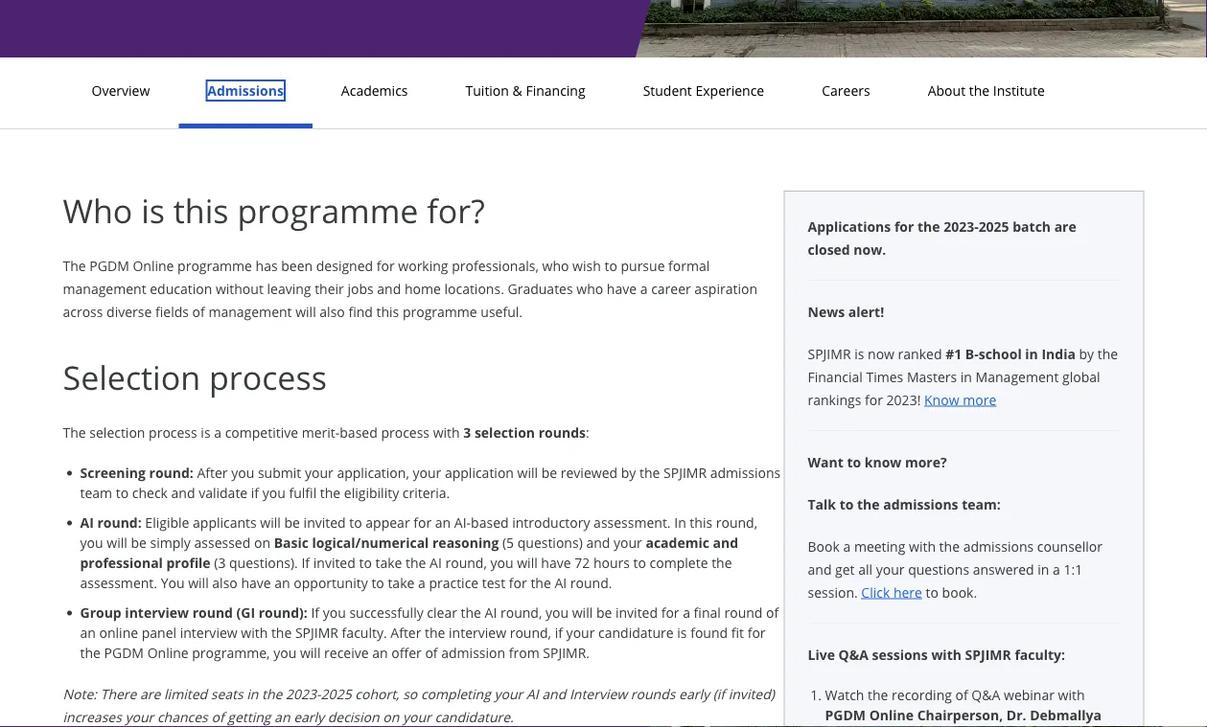 Task type: locate. For each thing, give the bounding box(es) containing it.
your
[[305, 464, 333, 482], [413, 464, 441, 482], [614, 534, 642, 552], [876, 560, 905, 579], [566, 624, 595, 642], [494, 685, 523, 703], [125, 708, 154, 726], [403, 708, 431, 726]]

1 horizontal spatial have
[[541, 554, 571, 572]]

your up spjimr.
[[566, 624, 595, 642]]

0 vertical spatial rounds
[[539, 423, 586, 442]]

to up successfully
[[371, 574, 384, 593]]

0 vertical spatial q&a
[[839, 646, 869, 664]]

spjimr is now ranked #1 b-school in india
[[808, 345, 1076, 363]]

0 vertical spatial 2023-
[[944, 217, 979, 235]]

1 vertical spatial assessment.
[[80, 574, 157, 593]]

pursue
[[621, 256, 665, 275]]

are
[[1054, 217, 1077, 235], [140, 685, 161, 703]]

in down "b-"
[[961, 368, 972, 386]]

you down round):
[[273, 644, 297, 663]]

programme for for?
[[237, 188, 418, 233]]

2 horizontal spatial admissions
[[963, 537, 1034, 556]]

ai inside "if you successfully clear the ai round, you will be invited for a final round of an online panel interview with the spjimr faculty. after the interview round, if your candidature is found fit for the pgdm online programme, you will receive an offer of admission from spjimr."
[[485, 604, 497, 622]]

your up 'fulfil'
[[305, 464, 333, 482]]

student
[[643, 82, 692, 100]]

the right about
[[969, 82, 990, 100]]

application,
[[337, 464, 409, 482]]

1 horizontal spatial after
[[391, 624, 421, 642]]

0 horizontal spatial also
[[212, 574, 238, 593]]

1 horizontal spatial q&a
[[972, 687, 1000, 705]]

0 horizontal spatial are
[[140, 685, 161, 703]]

an inside eligible applicants will be invited to appear for an ai-based introductory assessment. in this round, you will be simply assessed on
[[435, 514, 451, 532]]

take down 'logical/numerical'
[[375, 554, 402, 572]]

of inside "watch the recording of q&a webinar with pgdm online chairperson, dr. debmallya chatterjee"
[[956, 687, 968, 705]]

now
[[868, 345, 895, 363]]

the up getting
[[262, 685, 282, 703]]

on down cohort,
[[383, 708, 399, 726]]

the
[[63, 256, 86, 275], [63, 423, 86, 442]]

2023- left cohort,
[[286, 685, 321, 703]]

1 vertical spatial the
[[63, 423, 86, 442]]

jobs
[[348, 280, 374, 298]]

an right getting
[[274, 708, 290, 726]]

0 vertical spatial are
[[1054, 217, 1077, 235]]

based inside eligible applicants will be invited to appear for an ai-based introductory assessment. in this round, you will be simply assessed on
[[471, 514, 509, 532]]

hours
[[593, 554, 630, 572]]

also inside the pgdm online programme has been designed for working professionals, who wish to pursue formal management education without leaving their jobs and home locations.  graduates who have a career aspiration across diverse fields of management will also find this programme useful.
[[320, 303, 345, 321]]

this up education
[[173, 188, 229, 233]]

submit
[[258, 464, 301, 482]]

2 horizontal spatial process
[[381, 423, 430, 442]]

getting
[[228, 708, 271, 726]]

if inside the (3 questions). if invited to take the ai round, you will have 72 hours to complete the assessment. you will also have an opportunity to take a practice test for the ai round.
[[302, 554, 310, 572]]

a up get
[[843, 537, 851, 556]]

if
[[302, 554, 310, 572], [311, 604, 319, 622]]

0 horizontal spatial round
[[192, 604, 233, 622]]

this
[[173, 188, 229, 233], [376, 303, 399, 321], [690, 514, 713, 532]]

1 horizontal spatial based
[[471, 514, 509, 532]]

process up application,
[[381, 423, 430, 442]]

0 horizontal spatial this
[[173, 188, 229, 233]]

with inside book a meeting with the admissions counsellor and get all your questions answered in a 1:1 session.
[[909, 537, 936, 556]]

in inside book a meeting with the admissions counsellor and get all your questions answered in a 1:1 session.
[[1038, 560, 1049, 579]]

1 horizontal spatial round
[[724, 604, 763, 622]]

spjimr up financial at the right bottom of the page
[[808, 345, 851, 363]]

applicants
[[193, 514, 257, 532]]

online inside "watch the recording of q&a webinar with pgdm online chairperson, dr. debmallya chatterjee"
[[869, 707, 914, 725]]

0 horizontal spatial 2025
[[321, 685, 352, 703]]

leaving
[[267, 280, 311, 298]]

72
[[575, 554, 590, 572]]

0 vertical spatial pgdm
[[89, 256, 129, 275]]

1 selection from the left
[[89, 423, 145, 442]]

who down 'wish' at the left top of the page
[[577, 280, 603, 298]]

2 the from the top
[[63, 423, 86, 442]]

you down opportunity
[[323, 604, 346, 622]]

0 vertical spatial take
[[375, 554, 402, 572]]

0 vertical spatial 2025
[[979, 217, 1009, 235]]

this inside eligible applicants will be invited to appear for an ai-based introductory assessment. in this round, you will be simply assessed on
[[690, 514, 713, 532]]

the right clear
[[461, 604, 481, 622]]

0 horizontal spatial 2023-
[[286, 685, 321, 703]]

rounds
[[539, 423, 586, 442], [631, 685, 675, 703]]

0 horizontal spatial assessment.
[[80, 574, 157, 593]]

list containing screening round:
[[70, 463, 784, 664]]

1 vertical spatial also
[[212, 574, 238, 593]]

1 vertical spatial management
[[208, 303, 292, 321]]

1 horizontal spatial 2023-
[[944, 217, 979, 235]]

be
[[541, 464, 557, 482], [284, 514, 300, 532], [131, 534, 147, 552], [596, 604, 612, 622]]

the right the watch
[[868, 687, 888, 705]]

all
[[858, 560, 873, 579]]

are inside note: there are limited seats in the 2023-2025 cohort, so completing your ai and interview rounds early (if invited) increases your chances of getting an early decision on your candidature.
[[140, 685, 161, 703]]

in
[[1025, 345, 1038, 363], [961, 368, 972, 386], [1038, 560, 1049, 579], [247, 685, 258, 703]]

the down the 'want to know more?'
[[857, 495, 880, 513]]

professionals,
[[452, 256, 539, 275]]

round:
[[149, 464, 194, 482], [97, 514, 142, 532]]

about the institute
[[928, 82, 1045, 100]]

1 horizontal spatial are
[[1054, 217, 1077, 235]]

(if
[[713, 685, 725, 703]]

the selection process is a competitive merit-based process with 3 selection rounds :
[[63, 423, 589, 442]]

list item
[[80, 463, 784, 503], [80, 513, 784, 594], [80, 603, 784, 664], [825, 686, 1120, 728]]

team:
[[962, 495, 1001, 513]]

rounds up reviewed
[[539, 423, 586, 442]]

1 horizontal spatial this
[[376, 303, 399, 321]]

of
[[192, 303, 205, 321], [766, 604, 779, 622], [425, 644, 438, 663], [956, 687, 968, 705], [211, 708, 224, 726]]

india
[[1042, 345, 1076, 363]]

online inside the pgdm online programme has been designed for working professionals, who wish to pursue formal management education without leaving their jobs and home locations.  graduates who have a career aspiration across diverse fields of management will also find this programme useful.
[[133, 256, 174, 275]]

0 horizontal spatial selection
[[89, 423, 145, 442]]

the up questions
[[939, 537, 960, 556]]

0 vertical spatial also
[[320, 303, 345, 321]]

0 horizontal spatial after
[[197, 464, 228, 482]]

candidature
[[598, 624, 674, 642]]

have down questions)
[[541, 554, 571, 572]]

online
[[133, 256, 174, 275], [147, 644, 189, 663], [869, 707, 914, 725]]

q&a right live
[[839, 646, 869, 664]]

here
[[894, 583, 922, 602]]

0 vertical spatial invited
[[304, 514, 346, 532]]

for right test
[[509, 574, 527, 593]]

0 horizontal spatial if
[[302, 554, 310, 572]]

0 vertical spatial have
[[607, 280, 637, 298]]

the inside "watch the recording of q&a webinar with pgdm online chairperson, dr. debmallya chatterjee"
[[868, 687, 888, 705]]

selection process
[[63, 355, 327, 400]]

rounds right interview
[[631, 685, 675, 703]]

the up global
[[1098, 345, 1118, 363]]

if inside after you submit your application, your application will be reviewed by the spjimr admissions team to check and validate if you fulfil the eligibility criteria.
[[251, 484, 259, 502]]

know
[[865, 453, 902, 471]]

if down basic at the left bottom of the page
[[302, 554, 310, 572]]

1 the from the top
[[63, 256, 86, 275]]

1 vertical spatial based
[[471, 514, 509, 532]]

round: for and
[[149, 464, 194, 482]]

1 vertical spatial if
[[311, 604, 319, 622]]

admissions link
[[202, 82, 289, 100]]

0 vertical spatial early
[[679, 685, 710, 703]]

admissions left want
[[710, 464, 781, 482]]

locations.
[[444, 280, 504, 298]]

1 vertical spatial early
[[294, 708, 324, 726]]

note:
[[63, 685, 97, 703]]

on inside eligible applicants will be invited to appear for an ai-based introductory assessment. in this round, you will be simply assessed on
[[254, 534, 270, 552]]

process
[[209, 355, 327, 400], [149, 423, 197, 442], [381, 423, 430, 442]]

2 vertical spatial have
[[241, 574, 271, 593]]

1 vertical spatial after
[[391, 624, 421, 642]]

after inside "if you successfully clear the ai round, you will be invited for a final round of an online panel interview with the spjimr faculty. after the interview round, if your candidature is found fit for the pgdm online programme, you will receive an offer of admission from spjimr."
[[391, 624, 421, 642]]

ai left round.
[[555, 574, 567, 593]]

0 horizontal spatial admissions
[[710, 464, 781, 482]]

online up chatterjee
[[869, 707, 914, 725]]

your down there
[[125, 708, 154, 726]]

this inside the pgdm online programme has been designed for working professionals, who wish to pursue formal management education without leaving their jobs and home locations.  graduates who have a career aspiration across diverse fields of management will also find this programme useful.
[[376, 303, 399, 321]]

also
[[320, 303, 345, 321], [212, 574, 238, 593]]

spjimr up in
[[664, 464, 707, 482]]

0 horizontal spatial q&a
[[839, 646, 869, 664]]

0 vertical spatial if
[[302, 554, 310, 572]]

your down so
[[403, 708, 431, 726]]

1 vertical spatial are
[[140, 685, 161, 703]]

of right fields
[[192, 303, 205, 321]]

0 vertical spatial this
[[173, 188, 229, 233]]

2 round from the left
[[724, 604, 763, 622]]

the right reviewed
[[640, 464, 660, 482]]

an inside the (3 questions). if invited to take the ai round, you will have 72 hours to complete the assessment. you will also have an opportunity to take a practice test for the ai round.
[[275, 574, 290, 593]]

have
[[607, 280, 637, 298], [541, 554, 571, 572], [241, 574, 271, 593]]

programme up designed
[[237, 188, 418, 233]]

1 horizontal spatial 2025
[[979, 217, 1009, 235]]

tuition & financing
[[466, 82, 586, 100]]

0 horizontal spatial by
[[621, 464, 636, 482]]

complete
[[650, 554, 708, 572]]

after up offer on the bottom left of page
[[391, 624, 421, 642]]

1 vertical spatial pgdm
[[104, 644, 144, 663]]

a left competitive
[[214, 423, 221, 442]]

meeting
[[854, 537, 906, 556]]

talk to the admissions team:
[[808, 495, 1001, 513]]

interview down group interview round (gi round):
[[180, 624, 237, 642]]

have inside the pgdm online programme has been designed for working professionals, who wish to pursue formal management education without leaving their jobs and home locations.  graduates who have a career aspiration across diverse fields of management will also find this programme useful.
[[607, 280, 637, 298]]

there
[[100, 685, 137, 703]]

1 horizontal spatial by
[[1079, 345, 1094, 363]]

formal
[[668, 256, 710, 275]]

click here to book.
[[861, 583, 977, 602]]

1 vertical spatial 2023-
[[286, 685, 321, 703]]

who up graduates at the left of page
[[542, 256, 569, 275]]

increases
[[63, 708, 122, 726]]

an
[[435, 514, 451, 532], [275, 574, 290, 593], [80, 624, 96, 642], [372, 644, 388, 663], [274, 708, 290, 726]]

live q&a sessions with spjimr faculty:
[[808, 646, 1065, 664]]

0 vertical spatial the
[[63, 256, 86, 275]]

have down questions).
[[241, 574, 271, 593]]

screening
[[80, 464, 146, 482]]

list
[[70, 463, 784, 664]]

online down panel
[[147, 644, 189, 663]]

an down questions).
[[275, 574, 290, 593]]

the inside "by the financial times masters in management global rankings for 2023!"
[[1098, 345, 1118, 363]]

news alert!
[[808, 303, 884, 321]]

more
[[963, 391, 996, 409]]

useful.
[[481, 303, 523, 321]]

2 vertical spatial online
[[869, 707, 914, 725]]

0 horizontal spatial early
[[294, 708, 324, 726]]

round left (gi
[[192, 604, 233, 622]]

0 vertical spatial assessment.
[[594, 514, 671, 532]]

with up questions
[[909, 537, 936, 556]]

1 horizontal spatial on
[[383, 708, 399, 726]]

early left decision
[[294, 708, 324, 726]]

assessment. inside eligible applicants will be invited to appear for an ai-based introductory assessment. in this round, you will be simply assessed on
[[594, 514, 671, 532]]

webinar
[[1004, 687, 1055, 705]]

round: down team
[[97, 514, 142, 532]]

1 vertical spatial q&a
[[972, 687, 1000, 705]]

a inside the pgdm online programme has been designed for working professionals, who wish to pursue formal management education without leaving their jobs and home locations.  graduates who have a career aspiration across diverse fields of management will also find this programme useful.
[[640, 280, 648, 298]]

management down "without"
[[208, 303, 292, 321]]

status
[[784, 0, 1144, 15]]

across
[[63, 303, 103, 321]]

overview link
[[86, 82, 156, 100]]

click
[[861, 583, 890, 602]]

on up questions).
[[254, 534, 270, 552]]

admissions up answered
[[963, 537, 1034, 556]]

and right "jobs"
[[377, 280, 401, 298]]

live
[[808, 646, 835, 664]]

1 vertical spatial invited
[[313, 554, 356, 572]]

admissions down more?
[[883, 495, 958, 513]]

for inside the (3 questions). if invited to take the ai round, you will have 72 hours to complete the assessment. you will also have an opportunity to take a practice test for the ai round.
[[509, 574, 527, 593]]

and
[[377, 280, 401, 298], [171, 484, 195, 502], [586, 534, 610, 552], [713, 534, 738, 552], [808, 560, 832, 579], [542, 685, 566, 703]]

1 vertical spatial if
[[555, 624, 563, 642]]

1 vertical spatial on
[[383, 708, 399, 726]]

also down their
[[320, 303, 345, 321]]

the inside the pgdm online programme has been designed for working professionals, who wish to pursue formal management education without leaving their jobs and home locations.  graduates who have a career aspiration across diverse fields of management will also find this programme useful.
[[63, 256, 86, 275]]

on
[[254, 534, 270, 552], [383, 708, 399, 726]]

0 vertical spatial after
[[197, 464, 228, 482]]

if inside "if you successfully clear the ai round, you will be invited for a final round of an online panel interview with the spjimr faculty. after the interview round, if your candidature is found fit for the pgdm online programme, you will receive an offer of admission from spjimr."
[[311, 604, 319, 622]]

based
[[340, 423, 378, 442], [471, 514, 509, 532]]

an inside note: there are limited seats in the 2023-2025 cohort, so completing your ai and interview rounds early (if invited) increases your chances of getting an early decision on your candidature.
[[274, 708, 290, 726]]

1 vertical spatial online
[[147, 644, 189, 663]]

spjimr inside "if you successfully clear the ai round, you will be invited for a final round of an online panel interview with the spjimr faculty. after the interview round, if your candidature is found fit for the pgdm online programme, you will receive an offer of admission from spjimr."
[[295, 624, 338, 642]]

for down criteria.
[[414, 514, 432, 532]]

get
[[835, 560, 855, 579]]

your inside book a meeting with the admissions counsellor and get all your questions answered in a 1:1 session.
[[876, 560, 905, 579]]

in inside note: there are limited seats in the 2023-2025 cohort, so completing your ai and interview rounds early (if invited) increases your chances of getting an early decision on your candidature.
[[247, 685, 258, 703]]

and right academic
[[713, 534, 738, 552]]

0 vertical spatial based
[[340, 423, 378, 442]]

round
[[192, 604, 233, 622], [724, 604, 763, 622]]

the up across
[[63, 256, 86, 275]]

take down academic and professional profile at the bottom of page
[[388, 574, 415, 593]]

you up validate
[[231, 464, 254, 482]]

programme down home
[[403, 303, 477, 321]]

for down times
[[865, 391, 883, 409]]

online inside "if you successfully clear the ai round, you will be invited for a final round of an online panel interview with the spjimr faculty. after the interview round, if your candidature is found fit for the pgdm online programme, you will receive an offer of admission from spjimr."
[[147, 644, 189, 663]]

spjimr left faculty:
[[965, 646, 1011, 664]]

after up validate
[[197, 464, 228, 482]]

1 vertical spatial take
[[388, 574, 415, 593]]

0 vertical spatial online
[[133, 256, 174, 275]]

assessment. down professional
[[80, 574, 157, 593]]

for right the applications
[[895, 217, 914, 235]]

in left '1:1'
[[1038, 560, 1049, 579]]

and inside after you submit your application, your application will be reviewed by the spjimr admissions team to check and validate if you fulfil the eligibility criteria.
[[171, 484, 195, 502]]

and inside academic and professional profile
[[713, 534, 738, 552]]

closed
[[808, 240, 850, 258]]

screening round:
[[80, 464, 194, 482]]

and up hours
[[586, 534, 610, 552]]

fields
[[155, 303, 189, 321]]

of down seats
[[211, 708, 224, 726]]

invited up opportunity
[[313, 554, 356, 572]]

the inside book a meeting with the admissions counsellor and get all your questions answered in a 1:1 session.
[[939, 537, 960, 556]]

the for the pgdm online programme has been designed for working professionals, who wish to pursue formal management education without leaving their jobs and home locations.  graduates who have a career aspiration across diverse fields of management will also find this programme useful.
[[63, 256, 86, 275]]

1 round from the left
[[192, 604, 233, 622]]

validate
[[199, 484, 248, 502]]

admission
[[441, 644, 505, 663]]

of right final at the right of the page
[[766, 604, 779, 622]]

have down "pursue"
[[607, 280, 637, 298]]

2 horizontal spatial this
[[690, 514, 713, 532]]

1 horizontal spatial selection
[[475, 423, 535, 442]]

rounds inside note: there are limited seats in the 2023-2025 cohort, so completing your ai and interview rounds early (if invited) increases your chances of getting an early decision on your candidature.
[[631, 685, 675, 703]]

0 horizontal spatial round:
[[97, 514, 142, 532]]

interview up admission
[[449, 624, 506, 642]]

b-
[[965, 345, 979, 363]]

if down submit
[[251, 484, 259, 502]]

2 vertical spatial admissions
[[963, 537, 1034, 556]]

round, inside the (3 questions). if invited to take the ai round, you will have 72 hours to complete the assessment. you will also have an opportunity to take a practice test for the ai round.
[[445, 554, 487, 572]]

you
[[231, 464, 254, 482], [262, 484, 286, 502], [80, 534, 103, 552], [490, 554, 514, 572], [323, 604, 346, 622], [546, 604, 569, 622], [273, 644, 297, 663]]

are inside applications for the 2023-2025 batch are closed now.
[[1054, 217, 1077, 235]]

be down round.
[[596, 604, 612, 622]]

1 horizontal spatial early
[[679, 685, 710, 703]]

2 vertical spatial invited
[[616, 604, 658, 622]]

questions).
[[229, 554, 298, 572]]

1 horizontal spatial rounds
[[631, 685, 675, 703]]

1 vertical spatial 2025
[[321, 685, 352, 703]]

this right find
[[376, 303, 399, 321]]

1 vertical spatial by
[[621, 464, 636, 482]]

0 vertical spatial programme
[[237, 188, 418, 233]]

pgdm
[[89, 256, 129, 275], [104, 644, 144, 663], [825, 707, 866, 725]]

0 horizontal spatial on
[[254, 534, 270, 552]]

programme
[[237, 188, 418, 233], [177, 256, 252, 275], [403, 303, 477, 321]]

round: up 'check'
[[149, 464, 194, 482]]

is down selection process
[[201, 423, 211, 442]]

after inside after you submit your application, your application will be reviewed by the spjimr admissions team to check and validate if you fulfil the eligibility criteria.
[[197, 464, 228, 482]]

2 horizontal spatial have
[[607, 280, 637, 298]]

1 vertical spatial programme
[[177, 256, 252, 275]]

1 vertical spatial this
[[376, 303, 399, 321]]

eligible applicants will be invited to appear for an ai-based introductory assessment. in this round, you will be simply assessed on
[[80, 514, 758, 552]]

the up 'screening'
[[63, 423, 86, 442]]

1 horizontal spatial if
[[311, 604, 319, 622]]

1 horizontal spatial round:
[[149, 464, 194, 482]]

0 vertical spatial admissions
[[710, 464, 781, 482]]

0 vertical spatial by
[[1079, 345, 1094, 363]]

if right round):
[[311, 604, 319, 622]]

the inside applications for the 2023-2025 batch are closed now.
[[918, 217, 940, 235]]

0 horizontal spatial rounds
[[539, 423, 586, 442]]

1:1
[[1064, 560, 1083, 579]]

counsellor
[[1037, 537, 1103, 556]]

1 horizontal spatial if
[[555, 624, 563, 642]]

and right 'check'
[[171, 484, 195, 502]]

1 vertical spatial rounds
[[631, 685, 675, 703]]

eligibility
[[344, 484, 399, 502]]

basic
[[274, 534, 309, 552]]

to inside the pgdm online programme has been designed for working professionals, who wish to pursue formal management education without leaving their jobs and home locations.  graduates who have a career aspiration across diverse fields of management will also find this programme useful.
[[604, 256, 617, 275]]

q&a
[[839, 646, 869, 664], [972, 687, 1000, 705]]

management up across
[[63, 280, 146, 298]]

2 vertical spatial pgdm
[[825, 707, 866, 725]]

1 horizontal spatial assessment.
[[594, 514, 671, 532]]

pgdm up chatterjee
[[825, 707, 866, 725]]

be inside "if you successfully clear the ai round, you will be invited for a final round of an online panel interview with the spjimr faculty. after the interview round, if your candidature is found fit for the pgdm online programme, you will receive an offer of admission from spjimr."
[[596, 604, 612, 622]]

home
[[405, 280, 441, 298]]

who
[[63, 188, 133, 233]]

1 horizontal spatial admissions
[[883, 495, 958, 513]]

q&a inside "watch the recording of q&a webinar with pgdm online chairperson, dr. debmallya chatterjee"
[[972, 687, 1000, 705]]

with inside "if you successfully clear the ai round, you will be invited for a final round of an online panel interview with the spjimr faculty. after the interview round, if your candidature is found fit for the pgdm online programme, you will receive an offer of admission from spjimr."
[[241, 624, 268, 642]]

1 vertical spatial round:
[[97, 514, 142, 532]]

2 vertical spatial this
[[690, 514, 713, 532]]

1 vertical spatial admissions
[[883, 495, 958, 513]]

0 vertical spatial management
[[63, 280, 146, 298]]

round up fit
[[724, 604, 763, 622]]

assessment. inside the (3 questions). if invited to take the ai round, you will have 72 hours to complete the assessment. you will also have an opportunity to take a practice test for the ai round.
[[80, 574, 157, 593]]

0 horizontal spatial if
[[251, 484, 259, 502]]



Task type: vqa. For each thing, say whether or not it's contained in the screenshot.
the estimated at the right top
no



Task type: describe. For each thing, give the bounding box(es) containing it.
group
[[80, 604, 122, 622]]

the right 'fulfil'
[[320, 484, 341, 502]]

final
[[694, 604, 721, 622]]

invited inside the (3 questions). if invited to take the ai round, you will have 72 hours to complete the assessment. you will also have an opportunity to take a practice test for the ai round.
[[313, 554, 356, 572]]

to right hours
[[633, 554, 646, 572]]

pgdm inside the pgdm online programme has been designed for working professionals, who wish to pursue formal management education without leaving their jobs and home locations.  graduates who have a career aspiration across diverse fields of management will also find this programme useful.
[[89, 256, 129, 275]]

wish
[[573, 256, 601, 275]]

about
[[928, 82, 966, 100]]

simply
[[150, 534, 191, 552]]

without
[[216, 280, 264, 298]]

assessed
[[194, 534, 251, 552]]

of inside the pgdm online programme has been designed for working professionals, who wish to pursue formal management education without leaving their jobs and home locations.  graduates who have a career aspiration across diverse fields of management will also find this programme useful.
[[192, 303, 205, 321]]

fulfil
[[289, 484, 317, 502]]

list item containing screening round:
[[80, 463, 784, 503]]

of right offer on the bottom left of page
[[425, 644, 438, 663]]

graduates
[[508, 280, 573, 298]]

be up basic at the left bottom of the page
[[284, 514, 300, 532]]

alert!
[[848, 303, 884, 321]]

be up professional
[[131, 534, 147, 552]]

will down profile
[[188, 574, 209, 593]]

ai inside note: there are limited seats in the 2023-2025 cohort, so completing your ai and interview rounds early (if invited) increases your chances of getting an early decision on your candidature.
[[526, 685, 539, 703]]

aspiration
[[695, 280, 757, 298]]

opportunity
[[294, 574, 368, 593]]

appear
[[366, 514, 410, 532]]

dr.
[[1007, 707, 1027, 725]]

the right complete
[[712, 554, 732, 572]]

2023- inside applications for the 2023-2025 batch are closed now.
[[944, 217, 979, 235]]

&
[[513, 82, 522, 100]]

1 horizontal spatial management
[[208, 303, 292, 321]]

your inside "if you successfully clear the ai round, you will be invited for a final round of an online panel interview with the spjimr faculty. after the interview round, if your candidature is found fit for the pgdm online programme, you will receive an offer of admission from spjimr."
[[566, 624, 595, 642]]

chances
[[157, 708, 208, 726]]

your up hours
[[614, 534, 642, 552]]

found
[[691, 624, 728, 642]]

check
[[132, 484, 168, 502]]

if inside "if you successfully clear the ai round, you will be invited for a final round of an online panel interview with the spjimr faculty. after the interview round, if your candidature is found fit for the pgdm online programme, you will receive an offer of admission from spjimr."
[[555, 624, 563, 642]]

want
[[808, 453, 844, 471]]

will down round.
[[572, 604, 593, 622]]

know more
[[924, 391, 996, 409]]

list item containing watch the recording of q&a webinar with
[[825, 686, 1120, 728]]

you down submit
[[262, 484, 286, 502]]

for inside "by the financial times masters in management global rankings for 2023!"
[[865, 391, 883, 409]]

a inside the (3 questions). if invited to take the ai round, you will have 72 hours to complete the assessment. you will also have an opportunity to take a practice test for the ai round.
[[418, 574, 426, 593]]

in left india
[[1025, 345, 1038, 363]]

an down group
[[80, 624, 96, 642]]

fit
[[731, 624, 744, 642]]

in
[[674, 514, 686, 532]]

the inside note: there are limited seats in the 2023-2025 cohort, so completing your ai and interview rounds early (if invited) increases your chances of getting an early decision on your candidature.
[[262, 685, 282, 703]]

and inside book a meeting with the admissions counsellor and get all your questions answered in a 1:1 session.
[[808, 560, 832, 579]]

ai up practice
[[430, 554, 442, 572]]

will up basic at the left bottom of the page
[[260, 514, 281, 532]]

you inside the (3 questions). if invited to take the ai round, you will have 72 hours to complete the assessment. you will also have an opportunity to take a practice test for the ai round.
[[490, 554, 514, 572]]

the for the selection process is a competitive merit-based process with 3 selection rounds :
[[63, 423, 86, 442]]

round, inside eligible applicants will be invited to appear for an ai-based introductory assessment. in this round, you will be simply assessed on
[[716, 514, 758, 532]]

after you submit your application, your application will be reviewed by the spjimr admissions team to check and validate if you fulfil the eligibility criteria.
[[80, 464, 781, 502]]

group interview round (gi round):
[[80, 604, 308, 622]]

criteria.
[[403, 484, 450, 502]]

to down 'logical/numerical'
[[359, 554, 372, 572]]

careers link
[[816, 82, 876, 100]]

round: for will
[[97, 514, 142, 532]]

career
[[651, 280, 691, 298]]

will down questions)
[[517, 554, 538, 572]]

for inside eligible applicants will be invited to appear for an ai-based introductory assessment. in this round, you will be simply assessed on
[[414, 514, 432, 532]]

is left now
[[855, 345, 864, 363]]

and inside the pgdm online programme has been designed for working professionals, who wish to pursue formal management education without leaving their jobs and home locations.  graduates who have a career aspiration across diverse fields of management will also find this programme useful.
[[377, 280, 401, 298]]

from
[[509, 644, 540, 663]]

admissions inside book a meeting with the admissions counsellor and get all your questions answered in a 1:1 session.
[[963, 537, 1034, 556]]

2 selection from the left
[[475, 423, 535, 442]]

decision
[[328, 708, 379, 726]]

test
[[482, 574, 506, 593]]

to right want
[[847, 453, 861, 471]]

you inside eligible applicants will be invited to appear for an ai-based introductory assessment. in this round, you will be simply assessed on
[[80, 534, 103, 552]]

global
[[1062, 368, 1100, 386]]

0 horizontal spatial have
[[241, 574, 271, 593]]

talk
[[808, 495, 836, 513]]

(gi
[[236, 604, 255, 622]]

0 horizontal spatial based
[[340, 423, 378, 442]]

2025 inside applications for the 2023-2025 batch are closed now.
[[979, 217, 1009, 235]]

to inside eligible applicants will be invited to appear for an ai-based introductory assessment. in this round, you will be simply assessed on
[[349, 514, 362, 532]]

candidature.
[[435, 708, 514, 726]]

pgdm inside "if you successfully clear the ai round, you will be invited for a final round of an online panel interview with the spjimr faculty. after the interview round, if your candidature is found fit for the pgdm online programme, you will receive an offer of admission from spjimr."
[[104, 644, 144, 663]]

by inside after you submit your application, your application will be reviewed by the spjimr admissions team to check and validate if you fulfil the eligibility criteria.
[[621, 464, 636, 482]]

0 vertical spatial who
[[542, 256, 569, 275]]

will left receive
[[300, 644, 321, 663]]

is inside "if you successfully clear the ai round, you will be invited for a final round of an online panel interview with the spjimr faculty. after the interview round, if your candidature is found fit for the pgdm online programme, you will receive an offer of admission from spjimr."
[[677, 624, 687, 642]]

watch the recording of q&a webinar with pgdm online chairperson, dr. debmallya chatterjee
[[825, 687, 1102, 728]]

spjimr inside after you submit your application, your application will be reviewed by the spjimr admissions team to check and validate if you fulfil the eligibility criteria.
[[664, 464, 707, 482]]

by the financial times masters in management global rankings for 2023!
[[808, 345, 1118, 409]]

management
[[976, 368, 1059, 386]]

professional
[[80, 554, 163, 572]]

interview up panel
[[125, 604, 189, 622]]

the down round):
[[271, 624, 292, 642]]

is right who
[[141, 188, 165, 233]]

0 horizontal spatial management
[[63, 280, 146, 298]]

recording
[[892, 687, 952, 705]]

cohort,
[[355, 685, 399, 703]]

introductory
[[512, 514, 590, 532]]

the down online in the left of the page
[[80, 644, 101, 663]]

list item containing ai round:
[[80, 513, 784, 594]]

your up criteria.
[[413, 464, 441, 482]]

your up candidature.
[[494, 685, 523, 703]]

in inside "by the financial times masters in management global rankings for 2023!"
[[961, 368, 972, 386]]

with left 3
[[433, 423, 460, 442]]

academic and professional profile
[[80, 534, 738, 572]]

ranked
[[898, 345, 942, 363]]

practice
[[429, 574, 479, 593]]

financing
[[526, 82, 586, 100]]

for inside the pgdm online programme has been designed for working professionals, who wish to pursue formal management education without leaving their jobs and home locations.  graduates who have a career aspiration across diverse fields of management will also find this programme useful.
[[377, 256, 395, 275]]

successfully
[[349, 604, 424, 622]]

book
[[808, 537, 840, 556]]

to down questions
[[926, 583, 939, 602]]

student experience
[[643, 82, 764, 100]]

with right the sessions
[[931, 646, 962, 664]]

for left final at the right of the page
[[661, 604, 679, 622]]

so
[[403, 685, 417, 703]]

ai down team
[[80, 514, 94, 532]]

tuition
[[466, 82, 509, 100]]

ai-
[[454, 514, 471, 532]]

programme for has
[[177, 256, 252, 275]]

merit-
[[302, 423, 340, 442]]

chatterjee
[[825, 727, 896, 728]]

of inside note: there are limited seats in the 2023-2025 cohort, so completing your ai and interview rounds early (if invited) increases your chances of getting an early decision on your candidature.
[[211, 708, 224, 726]]

round inside "if you successfully clear the ai round, you will be invited for a final round of an online panel interview with the spjimr faculty. after the interview round, if your candidature is found fit for the pgdm online programme, you will receive an offer of admission from spjimr."
[[724, 604, 763, 622]]

for right fit
[[748, 624, 766, 642]]

to right 'talk' on the right of page
[[840, 495, 854, 513]]

on inside note: there are limited seats in the 2023-2025 cohort, so completing your ai and interview rounds early (if invited) increases your chances of getting an early decision on your candidature.
[[383, 708, 399, 726]]

pgdm inside "watch the recording of q&a webinar with pgdm online chairperson, dr. debmallya chatterjee"
[[825, 707, 866, 725]]

click here link
[[861, 583, 922, 602]]

0 horizontal spatial process
[[149, 423, 197, 442]]

the down questions)
[[531, 574, 551, 593]]

know more link
[[924, 391, 996, 409]]

2023- inside note: there are limited seats in the 2023-2025 cohort, so completing your ai and interview rounds early (if invited) increases your chances of getting an early decision on your candidature.
[[286, 685, 321, 703]]

for inside applications for the 2023-2025 batch are closed now.
[[895, 217, 914, 235]]

will up professional
[[107, 534, 127, 552]]

tuition & financing link
[[460, 82, 591, 100]]

more?
[[905, 453, 947, 471]]

2025 inside note: there are limited seats in the 2023-2025 cohort, so completing your ai and interview rounds early (if invited) increases your chances of getting an early decision on your candidature.
[[321, 685, 352, 703]]

list item containing group interview round (gi round):
[[80, 603, 784, 664]]

a left '1:1'
[[1053, 560, 1060, 579]]

an down faculty.
[[372, 644, 388, 663]]

2023!
[[887, 391, 921, 409]]

and inside note: there are limited seats in the 2023-2025 cohort, so completing your ai and interview rounds early (if invited) increases your chances of getting an early decision on your candidature.
[[542, 685, 566, 703]]

by inside "by the financial times masters in management global rankings for 2023!"
[[1079, 345, 1094, 363]]

experience
[[696, 82, 764, 100]]

logical/numerical
[[312, 534, 429, 552]]

you up spjimr.
[[546, 604, 569, 622]]

selection
[[63, 355, 201, 400]]

programme,
[[192, 644, 270, 663]]

student experience link
[[637, 82, 770, 100]]

for?
[[427, 188, 485, 233]]

spjimr.
[[543, 644, 590, 663]]

admissions inside after you submit your application, your application will be reviewed by the spjimr admissions team to check and validate if you fulfil the eligibility criteria.
[[710, 464, 781, 482]]

1 horizontal spatial process
[[209, 355, 327, 400]]

to inside after you submit your application, your application will be reviewed by the spjimr admissions team to check and validate if you fulfil the eligibility criteria.
[[116, 484, 129, 502]]

find
[[348, 303, 373, 321]]

invited inside "if you successfully clear the ai round, you will be invited for a final round of an online panel interview with the spjimr faculty. after the interview round, if your candidature is found fit for the pgdm online programme, you will receive an offer of admission from spjimr."
[[616, 604, 658, 622]]

also inside the (3 questions). if invited to take the ai round, you will have 72 hours to complete the assessment. you will also have an opportunity to take a practice test for the ai round.
[[212, 574, 238, 593]]

team
[[80, 484, 112, 502]]

be inside after you submit your application, your application will be reviewed by the spjimr admissions team to check and validate if you fulfil the eligibility criteria.
[[541, 464, 557, 482]]

the down eligible applicants will be invited to appear for an ai-based introductory assessment. in this round, you will be simply assessed on
[[406, 554, 426, 572]]

a inside "if you successfully clear the ai round, you will be invited for a final round of an online panel interview with the spjimr faculty. after the interview round, if your candidature is found fit for the pgdm online programme, you will receive an offer of admission from spjimr."
[[683, 604, 690, 622]]

sessions
[[872, 646, 928, 664]]

2 vertical spatial programme
[[403, 303, 477, 321]]

debmallya
[[1030, 707, 1102, 725]]

school
[[979, 345, 1022, 363]]

will inside after you submit your application, your application will be reviewed by the spjimr admissions team to check and validate if you fulfil the eligibility criteria.
[[517, 464, 538, 482]]

1 horizontal spatial who
[[577, 280, 603, 298]]

education
[[150, 280, 212, 298]]

invited inside eligible applicants will be invited to appear for an ai-based introductory assessment. in this round, you will be simply assessed on
[[304, 514, 346, 532]]

academics
[[341, 82, 408, 100]]

with inside "watch the recording of q&a webinar with pgdm online chairperson, dr. debmallya chatterjee"
[[1058, 687, 1085, 705]]

seats
[[211, 685, 243, 703]]

will inside the pgdm online programme has been designed for working professionals, who wish to pursue formal management education without leaving their jobs and home locations.  graduates who have a career aspiration across diverse fields of management will also find this programme useful.
[[295, 303, 316, 321]]

round.
[[570, 574, 612, 593]]

the down clear
[[425, 624, 445, 642]]

reviewed
[[561, 464, 618, 482]]

limited
[[164, 685, 207, 703]]

book.
[[942, 583, 977, 602]]



